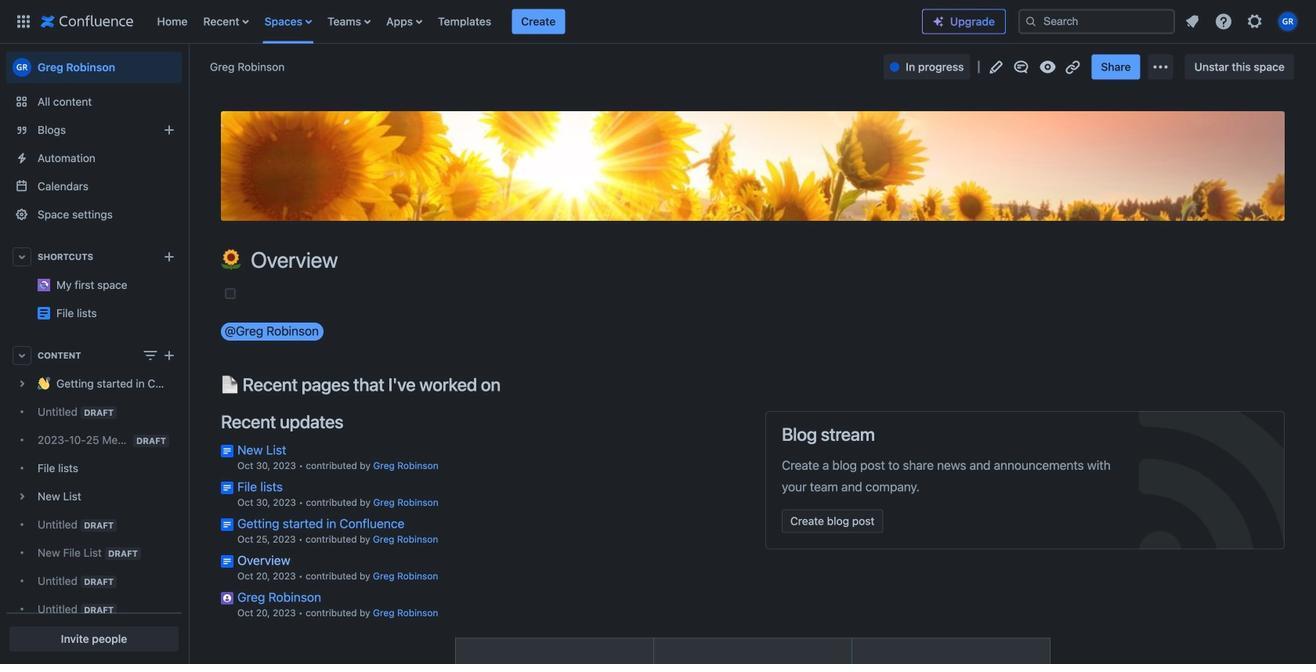 Task type: locate. For each thing, give the bounding box(es) containing it.
list item
[[512, 9, 565, 34]]

create a blog image
[[160, 121, 179, 139]]

None search field
[[1019, 9, 1175, 34]]

stop watching image
[[1039, 58, 1057, 76]]

:sunflower: image
[[221, 250, 241, 270]]

0 horizontal spatial list
[[149, 0, 922, 43]]

1 horizontal spatial list
[[1178, 7, 1307, 36]]

tree
[[6, 370, 182, 664]]

copy image
[[499, 375, 518, 394]]

list item inside global element
[[512, 9, 565, 34]]

notification icon image
[[1183, 12, 1202, 31]]

confluence image
[[41, 12, 134, 31], [41, 12, 134, 31]]

list
[[149, 0, 922, 43], [1178, 7, 1307, 36]]

more actions image
[[1152, 58, 1170, 76]]

banner
[[0, 0, 1316, 44]]

space element
[[0, 44, 188, 664]]

:sunflower: image
[[221, 250, 241, 270]]

Search field
[[1019, 9, 1175, 34]]



Task type: describe. For each thing, give the bounding box(es) containing it.
list for premium image
[[1178, 7, 1307, 36]]

search image
[[1025, 15, 1037, 28]]

edit this page image
[[987, 58, 1006, 76]]

settings icon image
[[1246, 12, 1265, 31]]

collapse sidebar image
[[171, 52, 205, 83]]

list for appswitcher icon
[[149, 0, 922, 43]]

tree inside space element
[[6, 370, 182, 664]]

add shortcut image
[[160, 248, 179, 266]]

help icon image
[[1214, 12, 1233, 31]]

change view image
[[141, 346, 160, 365]]

appswitcher icon image
[[14, 12, 33, 31]]

copy link image
[[1064, 58, 1082, 76]]

premium image
[[932, 15, 945, 28]]

file lists image
[[38, 307, 50, 320]]

create a page image
[[160, 346, 179, 365]]

global element
[[9, 0, 922, 43]]



Task type: vqa. For each thing, say whether or not it's contained in the screenshot.
NEW
no



